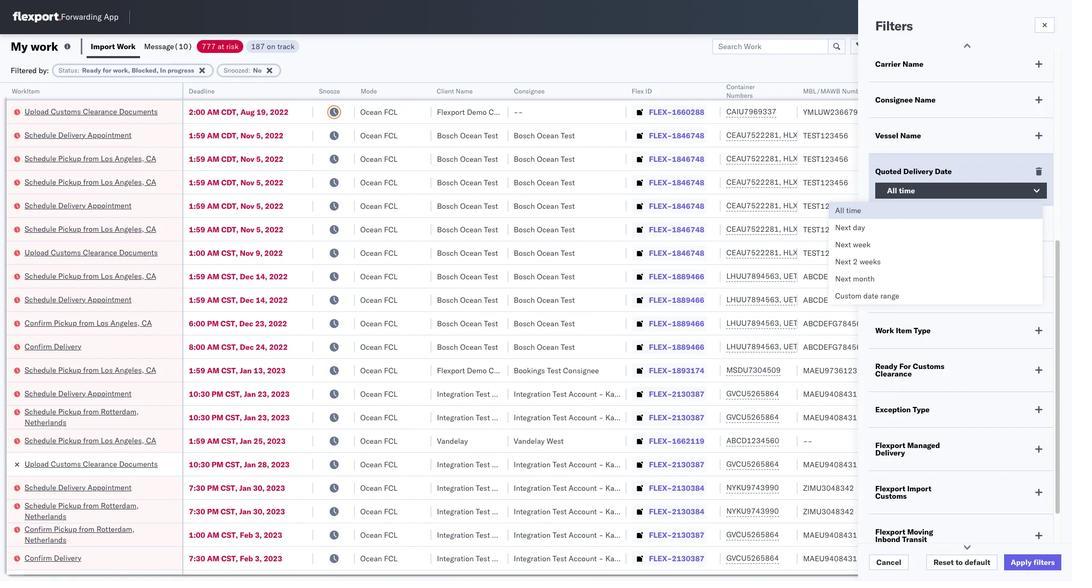 Task type: vqa. For each thing, say whether or not it's contained in the screenshot.
Vandelay West
yes



Task type: describe. For each thing, give the bounding box(es) containing it.
schedule delivery appointment link for 1:59 am cst, dec 14, 2022
[[25, 294, 131, 305]]

track
[[277, 41, 295, 51]]

jan up 25,
[[244, 413, 256, 423]]

cst, up 7:30 am cst, feb 3, 2023
[[221, 531, 238, 540]]

mode button
[[355, 85, 421, 96]]

2 upload customs clearance documents button from the top
[[25, 247, 158, 259]]

2 zimu3048342 from the top
[[803, 507, 854, 517]]

7 account from the top
[[569, 554, 597, 564]]

pickup for the confirm pickup from rotterdam, netherlands "link"
[[54, 525, 77, 534]]

confirm pickup from los angeles, ca button
[[25, 318, 152, 330]]

25,
[[254, 437, 265, 446]]

1662119
[[672, 437, 704, 446]]

cst, down 10:30 pm cst, jan 28, 2023
[[221, 484, 237, 493]]

resize handle column header for workitem button
[[170, 83, 183, 582]]

5 am from the top
[[207, 201, 219, 211]]

actions
[[1029, 87, 1051, 95]]

1 7:30 pm cst, jan 30, 2023 from the top
[[189, 484, 285, 493]]

3 upload customs clearance documents from the top
[[25, 460, 158, 469]]

0 horizontal spatial operator
[[875, 290, 907, 300]]

flexport import customs
[[875, 484, 931, 502]]

container numbers
[[726, 83, 755, 99]]

1893174
[[672, 366, 704, 376]]

15 fcl from the top
[[384, 437, 398, 446]]

karl for 10:30 pm cst, jan 23, 2023 schedule delivery appointment 'link'
[[605, 390, 619, 399]]

schedule delivery appointment button for 1:59 am cdt, nov 5, 2022
[[25, 200, 131, 212]]

karl for the "schedule pickup from rotterdam, netherlands" 'link' corresponding to 7:30
[[605, 507, 619, 517]]

3 am from the top
[[207, 154, 219, 164]]

5 schedule pickup from los angeles, ca button from the top
[[25, 365, 156, 377]]

4 ceau7522281, from the top
[[726, 201, 781, 211]]

2023 right 25,
[[267, 437, 286, 446]]

cst, down "8:00 am cst, dec 24, 2022"
[[221, 366, 238, 376]]

aug
[[240, 107, 255, 117]]

20 flex- from the top
[[649, 554, 672, 564]]

moving
[[907, 528, 933, 537]]

in
[[160, 66, 166, 74]]

13 ocean fcl from the top
[[360, 390, 398, 399]]

appointment for 1:59 am cst, dec 14, 2022
[[88, 295, 131, 304]]

los inside "link"
[[96, 318, 108, 328]]

1 flex-1846748 from the top
[[649, 131, 704, 140]]

confirm pickup from rotterdam, netherlands link
[[25, 524, 169, 546]]

apply filters
[[1011, 558, 1055, 568]]

cst, down 1:00 am cst, feb 3, 2023
[[221, 554, 238, 564]]

schedule delivery appointment for 10:30 pm cst, jan 23, 2023
[[25, 389, 131, 399]]

flex-1889466 for confirm pickup from los angeles, ca
[[649, 319, 704, 329]]

16 flex- from the top
[[649, 460, 672, 470]]

lhuu7894563, for schedule pickup from los angeles, ca
[[726, 272, 781, 281]]

schedule delivery appointment button for 1:59 am cst, dec 14, 2022
[[25, 294, 131, 306]]

jan left 25,
[[240, 437, 252, 446]]

vessel name
[[875, 131, 921, 141]]

from for 5th schedule pickup from los angeles, ca link from the top of the page
[[83, 365, 99, 375]]

6 ceau7522281, from the top
[[726, 248, 781, 258]]

abcdefg78456546 for confirm delivery
[[803, 342, 875, 352]]

range
[[880, 291, 899, 301]]

2 hlxu6269489, from the top
[[783, 154, 838, 164]]

12 ocean fcl from the top
[[360, 366, 398, 376]]

8 am from the top
[[207, 272, 219, 282]]

message
[[144, 41, 174, 51]]

filters
[[875, 18, 913, 34]]

for
[[899, 362, 911, 372]]

13,
[[254, 366, 265, 376]]

from for first schedule pickup from los angeles, ca link
[[83, 154, 99, 163]]

apply filters button
[[1004, 555, 1061, 571]]

deadline button
[[184, 85, 303, 96]]

consignee inside button
[[514, 87, 544, 95]]

cst, left 9,
[[221, 248, 238, 258]]

schedule delivery appointment for 1:59 am cdt, nov 5, 2022
[[25, 201, 131, 210]]

filters
[[1033, 558, 1055, 568]]

jan up 1:00 am cst, feb 3, 2023
[[239, 507, 251, 517]]

14 flex- from the top
[[649, 413, 672, 423]]

confirm for confirm pickup from rotterdam, netherlands button
[[25, 525, 52, 534]]

schedule delivery appointment link for 10:30 pm cst, jan 23, 2023
[[25, 388, 131, 399]]

3, for 7:30 am cst, feb 3, 2023
[[255, 554, 262, 564]]

Search Work text field
[[712, 38, 829, 54]]

6 fcl from the top
[[384, 225, 398, 234]]

by:
[[39, 65, 49, 75]]

work inside button
[[117, 41, 136, 51]]

jaehyung choi - test origin agent
[[951, 390, 1067, 399]]

6 ceau7522281, hlxu6269489, hlxu8034992 from the top
[[726, 248, 892, 258]]

from for third schedule pickup from los angeles, ca link from the top
[[83, 224, 99, 234]]

import inside button
[[91, 41, 115, 51]]

2023 right 13,
[[267, 366, 286, 376]]

5 flex- from the top
[[649, 201, 672, 211]]

1 30, from the top
[[253, 484, 265, 493]]

2023 down 28,
[[266, 484, 285, 493]]

1:00 for 1:00 am cst, nov 9, 2022
[[189, 248, 205, 258]]

1 confirm delivery button from the top
[[25, 341, 81, 353]]

7:30 for schedule pickup from rotterdam, netherlands
[[189, 507, 205, 517]]

delivery for "schedule delivery appointment" button for 10:30 pm cst, jan 23, 2023
[[58, 389, 86, 399]]

import work
[[91, 41, 136, 51]]

msdu7304509
[[726, 366, 781, 375]]

1 schedule pickup from los angeles, ca button from the top
[[25, 153, 156, 165]]

4 ceau7522281, hlxu6269489, hlxu8034992 from the top
[[726, 201, 892, 211]]

5 integration test account - karl lagerfeld from the top
[[514, 507, 653, 517]]

2:00 am cdt, aug 19, 2022
[[189, 107, 288, 117]]

savant
[[975, 178, 998, 187]]

5 hlxu8034992 from the top
[[840, 225, 892, 234]]

3 upload from the top
[[25, 460, 49, 469]]

9 fcl from the top
[[384, 295, 398, 305]]

next month
[[835, 274, 875, 284]]

deadline inside button
[[189, 87, 215, 95]]

2023 up 7:30 am cst, feb 3, 2023
[[264, 531, 282, 540]]

2 schedule pickup from los angeles, ca button from the top
[[25, 177, 156, 188]]

1 horizontal spatial deadline
[[875, 219, 907, 228]]

client name button
[[432, 85, 498, 96]]

2 1:59 am cst, dec 14, 2022 from the top
[[189, 295, 288, 305]]

jan down 10:30 pm cst, jan 28, 2023
[[239, 484, 251, 493]]

1 upload from the top
[[25, 107, 49, 116]]

1 1846748 from the top
[[672, 131, 704, 140]]

1 horizontal spatial date
[[935, 167, 952, 176]]

1:59 for first schedule pickup from los angeles, ca link from the bottom of the page
[[189, 437, 205, 446]]

transit
[[902, 535, 927, 545]]

4 hlxu6269489, from the top
[[783, 201, 838, 211]]

2 lhuu7894563, from the top
[[726, 295, 781, 305]]

4 ocean fcl from the top
[[360, 178, 398, 187]]

pickup for the "schedule pickup from rotterdam, netherlands" 'link' corresponding to 10:30
[[58, 407, 81, 417]]

1 nyku9743990 from the top
[[726, 483, 779, 493]]

4 am from the top
[[207, 178, 219, 187]]

arrival date
[[875, 255, 918, 264]]

19 fcl from the top
[[384, 531, 398, 540]]

4 schedule pickup from los angeles, ca button from the top
[[25, 271, 156, 283]]

cst, down 1:59 am cst, jan 25, 2023
[[225, 460, 242, 470]]

abcdefg78456546 for schedule pickup from los angeles, ca
[[803, 272, 875, 282]]

3 2130387 from the top
[[672, 460, 704, 470]]

next for next 2 weeks
[[835, 257, 851, 267]]

gvcu5265864 for confirm delivery
[[726, 554, 779, 564]]

4 account from the top
[[569, 484, 597, 493]]

2 7:30 pm cst, jan 30, 2023 from the top
[[189, 507, 285, 517]]

2 flex- from the top
[[649, 131, 672, 140]]

1 ceau7522281, hlxu6269489, hlxu8034992 from the top
[[726, 130, 892, 140]]

2 nyku9743990 from the top
[[726, 507, 779, 516]]

custom
[[835, 291, 861, 301]]

3 fcl from the top
[[384, 154, 398, 164]]

no
[[253, 66, 262, 74]]

1:59 am cdt, nov 5, 2022 for second schedule pickup from los angeles, ca link from the top
[[189, 178, 284, 187]]

quoted
[[875, 167, 902, 176]]

integration for 2nd the confirm delivery button from the top confirm delivery link
[[514, 554, 551, 564]]

1 hlxu6269489, from the top
[[783, 130, 838, 140]]

next 2 weeks
[[835, 257, 881, 267]]

: for status
[[77, 66, 79, 74]]

date
[[863, 291, 878, 301]]

from for the "schedule pickup from rotterdam, netherlands" 'link' corresponding to 7:30
[[83, 501, 99, 511]]

1:59 for 1st schedule delivery appointment 'link' from the top
[[189, 131, 205, 140]]

uetu5238478 for confirm pickup from los angeles, ca
[[783, 319, 835, 328]]

flexport moving inbond transit
[[875, 528, 933, 545]]

pm down 1:59 am cst, jan 25, 2023
[[212, 460, 223, 470]]

1 zimu3048342 from the top
[[803, 484, 854, 493]]

dec for confirm delivery
[[240, 342, 254, 352]]

filtered by:
[[11, 65, 49, 75]]

angeles, for 4th schedule pickup from los angeles, ca link from the top of the page
[[115, 271, 144, 281]]

pickup for 4th schedule pickup from los angeles, ca link from the top of the page
[[58, 271, 81, 281]]

14 ocean fcl from the top
[[360, 413, 398, 423]]

all time inside button
[[887, 186, 915, 196]]

schedule delivery appointment button for 10:30 pm cst, jan 23, 2023
[[25, 388, 131, 400]]

ready inside ready for customs clearance
[[875, 362, 897, 372]]

3 ceau7522281, from the top
[[726, 178, 781, 187]]

angeles, for first schedule pickup from los angeles, ca link from the bottom of the page
[[115, 436, 144, 446]]

resize handle column header for client name button
[[496, 83, 508, 582]]

confirm for 2nd the confirm delivery button from the top
[[25, 554, 52, 563]]

pm down 10:30 pm cst, jan 28, 2023
[[207, 484, 219, 493]]

10:30 pm cst, jan 23, 2023 for schedule delivery appointment
[[189, 390, 290, 399]]

2023 down 1:00 am cst, feb 3, 2023
[[264, 554, 282, 564]]

4 integration test account - karl lagerfeld from the top
[[514, 484, 653, 493]]

inbond
[[875, 535, 900, 545]]

jawla for upload customs clearance documents
[[977, 107, 995, 117]]

1:59 am cst, jan 13, 2023
[[189, 366, 286, 376]]

28,
[[258, 460, 269, 470]]

origin
[[1024, 390, 1045, 399]]

app
[[104, 12, 119, 22]]

6 am from the top
[[207, 225, 219, 234]]

0 vertical spatial type
[[914, 326, 931, 336]]

time for list box containing all time
[[846, 206, 861, 215]]

schedule for "schedule delivery appointment" button for 10:30 pm cst, jan 23, 2023
[[25, 389, 56, 399]]

mbl/mawb numbers
[[803, 87, 868, 95]]

forwarding app link
[[13, 12, 119, 22]]

13 flex- from the top
[[649, 390, 672, 399]]

2:00
[[189, 107, 205, 117]]

pickup for the "schedule pickup from rotterdam, netherlands" 'link' corresponding to 7:30
[[58, 501, 81, 511]]

23, for schedule delivery appointment
[[258, 390, 269, 399]]

2 upload customs clearance documents from the top
[[25, 248, 158, 257]]

pm right 6:00
[[207, 319, 219, 329]]

10:30 pm cst, jan 23, 2023 for schedule pickup from rotterdam, netherlands
[[189, 413, 290, 423]]

1 flex-2130384 from the top
[[649, 484, 704, 493]]

flexport demo consignee for --
[[437, 107, 525, 117]]

1 cdt, from the top
[[221, 107, 239, 117]]

10 flex- from the top
[[649, 319, 672, 329]]

5 ceau7522281, from the top
[[726, 225, 781, 234]]

9 flex- from the top
[[649, 295, 672, 305]]

consignee button
[[508, 85, 616, 96]]

1 am from the top
[[207, 107, 219, 117]]

choi
[[984, 390, 1000, 399]]

19 ocean fcl from the top
[[360, 531, 398, 540]]

7:30 am cst, feb 3, 2023
[[189, 554, 282, 564]]

1:00 am cst, nov 9, 2022
[[189, 248, 283, 258]]

for
[[103, 66, 111, 74]]

all for list box containing all time
[[835, 206, 844, 215]]

cst, up 1:00 am cst, feb 3, 2023
[[221, 507, 237, 517]]

5, for 1st schedule delivery appointment 'link' from the top
[[256, 131, 263, 140]]

2 14, from the top
[[256, 295, 267, 305]]

1660288
[[672, 107, 704, 117]]

flex id
[[632, 87, 652, 95]]

flex-2130387 for schedule delivery appointment
[[649, 390, 704, 399]]

18 flex- from the top
[[649, 507, 672, 517]]

4 schedule pickup from los angeles, ca from the top
[[25, 271, 156, 281]]

vandelay for vandelay
[[437, 437, 468, 446]]

mbl/mawb
[[803, 87, 840, 95]]

4 hlxu8034992 from the top
[[840, 201, 892, 211]]

11 flex- from the top
[[649, 342, 672, 352]]

confirm delivery link for second the confirm delivery button from the bottom
[[25, 341, 81, 352]]

1 vertical spatial work
[[875, 326, 894, 336]]

from for the "schedule pickup from rotterdam, netherlands" 'link' corresponding to 10:30
[[83, 407, 99, 417]]

2 hlxu8034992 from the top
[[840, 154, 892, 164]]

upload customs clearance documents link for 1st upload customs clearance documents "button"
[[25, 106, 158, 117]]

status : ready for work, blocked, in progress
[[59, 66, 194, 74]]

1 schedule delivery appointment link from the top
[[25, 130, 131, 140]]

9,
[[256, 248, 263, 258]]

delivery for 1:59 am cst, dec 14, 2022 "schedule delivery appointment" button
[[58, 295, 86, 304]]

integration for the "schedule pickup from rotterdam, netherlands" 'link' corresponding to 10:30
[[514, 413, 551, 423]]

8 flex- from the top
[[649, 272, 672, 282]]

2 account from the top
[[569, 413, 597, 423]]

12 am from the top
[[207, 437, 219, 446]]

pm up 1:59 am cst, jan 25, 2023
[[212, 413, 223, 423]]

carrier
[[875, 59, 901, 69]]

reset
[[933, 558, 954, 568]]

mbl/mawb numbers button
[[798, 85, 935, 96]]

cancel
[[876, 558, 901, 568]]

quoted delivery date
[[875, 167, 952, 176]]

5 1846748 from the top
[[672, 225, 704, 234]]

1:00 for 1:00 am cst, feb 3, 2023
[[189, 531, 205, 540]]

2023 right 28,
[[271, 460, 290, 470]]

10:30 pm cst, jan 28, 2023
[[189, 460, 290, 470]]

schedule pickup from rotterdam, netherlands button for 10:30 pm cst, jan 23, 2023
[[25, 407, 169, 429]]

6 test123456 from the top
[[803, 248, 848, 258]]

1 lagerfeld from the top
[[621, 390, 653, 399]]

3 flex-1846748 from the top
[[649, 178, 704, 187]]

pm up 1:00 am cst, feb 3, 2023
[[207, 507, 219, 517]]

Search Shipments (/) text field
[[867, 9, 970, 25]]

3 hlxu6269489, from the top
[[783, 178, 838, 187]]

import work button
[[87, 34, 140, 58]]

item
[[896, 326, 912, 336]]

pickup for first schedule pickup from los angeles, ca link from the bottom of the page
[[58, 436, 81, 446]]

6 flex- from the top
[[649, 225, 672, 234]]

1 horizontal spatial operator
[[951, 87, 976, 95]]

at
[[218, 41, 224, 51]]

upload customs clearance documents link for second upload customs clearance documents "button"
[[25, 247, 158, 258]]

omkar savant
[[951, 178, 998, 187]]

7 1:59 from the top
[[189, 295, 205, 305]]

exception
[[875, 405, 911, 415]]

confirm pickup from rotterdam, netherlands button
[[25, 524, 169, 547]]

custom date range
[[835, 291, 899, 301]]

3 account from the top
[[569, 460, 597, 470]]

all time button
[[875, 183, 1047, 199]]

1 account from the top
[[569, 390, 597, 399]]

mode
[[360, 87, 377, 95]]

documents for second upload customs clearance documents "button"
[[119, 248, 158, 257]]

client
[[437, 87, 454, 95]]

1 test123456 from the top
[[803, 131, 848, 140]]

7 flex- from the top
[[649, 248, 672, 258]]

777 at risk
[[202, 41, 239, 51]]

karl for the confirm pickup from rotterdam, netherlands "link"
[[605, 531, 619, 540]]

maeu9736123
[[803, 366, 857, 376]]

0 horizontal spatial --
[[514, 107, 523, 117]]

forwarding
[[61, 12, 102, 22]]

1 ocean fcl from the top
[[360, 107, 398, 117]]

5 appointment from the top
[[88, 483, 131, 493]]

name for client name
[[456, 87, 473, 95]]

numbers for mbl/mawb numbers
[[842, 87, 868, 95]]

schedule for 10:30 pm cst, jan 23, 2023's schedule pickup from rotterdam, netherlands button
[[25, 407, 56, 417]]

1 schedule delivery appointment from the top
[[25, 130, 131, 140]]

next week
[[835, 240, 870, 250]]

2 ceau7522281, hlxu6269489, hlxu8034992 from the top
[[726, 154, 892, 164]]

lhuu7894563, uetu5238478 for schedule pickup from los angeles, ca
[[726, 272, 835, 281]]

container numbers button
[[721, 81, 787, 100]]

5 schedule pickup from los angeles, ca from the top
[[25, 365, 156, 375]]

default
[[965, 558, 990, 568]]

clearance inside ready for customs clearance
[[875, 369, 912, 379]]

15 flex- from the top
[[649, 437, 672, 446]]

message (10)
[[144, 41, 193, 51]]

1 ceau7522281, from the top
[[726, 130, 781, 140]]



Task type: locate. For each thing, give the bounding box(es) containing it.
uetu5238478 down custom
[[783, 319, 835, 328]]

ca inside "link"
[[142, 318, 152, 328]]

2 abcdefg78456546 from the top
[[803, 295, 875, 305]]

0 horizontal spatial :
[[77, 66, 79, 74]]

1 vertical spatial operator
[[875, 290, 907, 300]]

next up custom
[[835, 274, 851, 284]]

name right vessel
[[900, 131, 921, 141]]

4 5, from the top
[[256, 201, 263, 211]]

0 vertical spatial upload customs clearance documents link
[[25, 106, 158, 117]]

8 schedule from the top
[[25, 365, 56, 375]]

3 cdt, from the top
[[221, 154, 239, 164]]

8 fcl from the top
[[384, 272, 398, 282]]

1 horizontal spatial time
[[899, 186, 915, 196]]

name
[[903, 59, 923, 69], [456, 87, 473, 95], [915, 95, 936, 105], [900, 131, 921, 141]]

1 vertical spatial import
[[907, 484, 931, 494]]

0 horizontal spatial work
[[117, 41, 136, 51]]

2130387 for schedule pickup from rotterdam, netherlands
[[672, 413, 704, 423]]

19 flex- from the top
[[649, 531, 672, 540]]

10:30 pm cst, jan 23, 2023 up 1:59 am cst, jan 25, 2023
[[189, 413, 290, 423]]

deadline up 2:00
[[189, 87, 215, 95]]

23, up 24,
[[255, 319, 267, 329]]

2 vertical spatial netherlands
[[25, 535, 66, 545]]

confirm pickup from rotterdam, netherlands
[[25, 525, 134, 545]]

7:30 pm cst, jan 30, 2023
[[189, 484, 285, 493], [189, 507, 285, 517]]

2 7:30 from the top
[[189, 507, 205, 517]]

0 vertical spatial ready
[[82, 66, 101, 74]]

karl for 2nd the confirm delivery button from the top confirm delivery link
[[605, 554, 619, 564]]

resize handle column header for 'deadline' button
[[301, 83, 313, 582]]

documents for 1st upload customs clearance documents "button"
[[119, 107, 158, 116]]

from for second schedule pickup from los angeles, ca link from the top
[[83, 177, 99, 187]]

1:59 for 4th schedule pickup from los angeles, ca link from the top of the page
[[189, 272, 205, 282]]

1 1889466 from the top
[[672, 272, 704, 282]]

gaurav jawla for upload customs clearance documents
[[951, 107, 995, 117]]

1:00 am cst, feb 3, 2023
[[189, 531, 282, 540]]

all time down the quoted delivery date
[[887, 186, 915, 196]]

: up workitem button
[[77, 66, 79, 74]]

pickup for first schedule pickup from los angeles, ca link
[[58, 154, 81, 163]]

5 fcl from the top
[[384, 201, 398, 211]]

import up for
[[91, 41, 115, 51]]

flex-1889466 for confirm delivery
[[649, 342, 704, 352]]

apply
[[1011, 558, 1032, 568]]

pm down 1:59 am cst, jan 13, 2023
[[212, 390, 223, 399]]

1:59 am cdt, nov 5, 2022
[[189, 131, 284, 140], [189, 154, 284, 164], [189, 178, 284, 187], [189, 201, 284, 211], [189, 225, 284, 234]]

5 hlxu6269489, from the top
[[783, 225, 838, 234]]

3 jawla from the top
[[977, 201, 995, 211]]

name right the client on the top left
[[456, 87, 473, 95]]

angeles, for second schedule pickup from los angeles, ca link from the top
[[115, 177, 144, 187]]

flex-1660288 button
[[632, 105, 707, 119], [632, 105, 707, 119]]

customs inside ready for customs clearance
[[913, 362, 944, 372]]

1 vertical spatial schedule pickup from rotterdam, netherlands button
[[25, 501, 169, 523]]

status
[[59, 66, 77, 74]]

5 ceau7522281, hlxu6269489, hlxu8034992 from the top
[[726, 225, 892, 234]]

0 vertical spatial 23,
[[255, 319, 267, 329]]

vandelay
[[437, 437, 468, 446], [514, 437, 545, 446]]

dec down 1:00 am cst, nov 9, 2022
[[240, 272, 254, 282]]

next left 2
[[835, 257, 851, 267]]

abcdefg78456546 up custom
[[803, 272, 875, 282]]

resize handle column header
[[170, 83, 183, 582], [301, 83, 313, 582], [342, 83, 355, 582], [419, 83, 432, 582], [496, 83, 508, 582], [614, 83, 626, 582], [708, 83, 721, 582], [785, 83, 798, 582], [933, 83, 945, 582], [1009, 83, 1022, 582], [1045, 83, 1058, 582]]

netherlands
[[25, 418, 66, 427], [25, 512, 66, 522], [25, 535, 66, 545]]

0 vertical spatial upload customs clearance documents
[[25, 107, 158, 116]]

0 vertical spatial date
[[935, 167, 952, 176]]

23, for schedule pickup from rotterdam, netherlands
[[258, 413, 269, 423]]

delivery inside flexport managed delivery
[[875, 449, 905, 458]]

6 integration test account - karl lagerfeld from the top
[[514, 531, 653, 540]]

cdt, for third schedule pickup from los angeles, ca link from the top
[[221, 225, 239, 234]]

0 vertical spatial 1:59 am cst, dec 14, 2022
[[189, 272, 288, 282]]

1:59 am cst, dec 14, 2022 down 1:00 am cst, nov 9, 2022
[[189, 272, 288, 282]]

1889466 for confirm delivery
[[672, 342, 704, 352]]

vandelay for vandelay west
[[514, 437, 545, 446]]

0 horizontal spatial deadline
[[189, 87, 215, 95]]

list box
[[829, 202, 1043, 305]]

schedule for fourth schedule pickup from los angeles, ca button from the bottom of the page
[[25, 224, 56, 234]]

1 vertical spatial upload customs clearance documents link
[[25, 247, 158, 258]]

forwarding app
[[61, 12, 119, 22]]

0 horizontal spatial ready
[[82, 66, 101, 74]]

import inside flexport import customs
[[907, 484, 931, 494]]

vandelay west
[[514, 437, 564, 446]]

4 flex-2130387 from the top
[[649, 531, 704, 540]]

schedule delivery appointment link
[[25, 130, 131, 140], [25, 200, 131, 211], [25, 294, 131, 305], [25, 388, 131, 399], [25, 483, 131, 493]]

5 account from the top
[[569, 507, 597, 517]]

3, down 1:00 am cst, feb 3, 2023
[[255, 554, 262, 564]]

uetu5238478 up custom
[[783, 272, 835, 281]]

3 hlxu8034992 from the top
[[840, 178, 892, 187]]

10 resize handle column header from the left
[[1009, 83, 1022, 582]]

1:59 am cst, dec 14, 2022 up 6:00 pm cst, dec 23, 2022
[[189, 295, 288, 305]]

confirm pickup from los angeles, ca
[[25, 318, 152, 328]]

dec left 24,
[[240, 342, 254, 352]]

lhuu7894563, uetu5238478 for confirm delivery
[[726, 342, 835, 352]]

5 schedule pickup from los angeles, ca link from the top
[[25, 365, 156, 376]]

0 vertical spatial 3,
[[255, 531, 262, 540]]

9 schedule from the top
[[25, 389, 56, 399]]

cst, up 6:00 pm cst, dec 23, 2022
[[221, 295, 238, 305]]

: left no at left
[[248, 66, 250, 74]]

schedule for first schedule pickup from los angeles, ca button
[[25, 154, 56, 163]]

0 vertical spatial netherlands
[[25, 418, 66, 427]]

netherlands for 7:30
[[25, 512, 66, 522]]

3, up 7:30 am cst, feb 3, 2023
[[255, 531, 262, 540]]

all for all time button
[[887, 186, 897, 196]]

1 vertical spatial flex-2130384
[[649, 507, 704, 517]]

integration for the "schedule pickup from rotterdam, netherlands" 'link' corresponding to 7:30
[[514, 507, 551, 517]]

maeu9408431 for confirm pickup from rotterdam, netherlands
[[803, 531, 857, 540]]

time up next day
[[846, 206, 861, 215]]

schedule for fifth schedule pickup from los angeles, ca button from the bottom of the page
[[25, 177, 56, 187]]

0 vertical spatial confirm delivery button
[[25, 341, 81, 353]]

date
[[935, 167, 952, 176], [901, 255, 918, 264]]

9 resize handle column header from the left
[[933, 83, 945, 582]]

1 vertical spatial nyku9743990
[[726, 507, 779, 516]]

zimu3048342
[[803, 484, 854, 493], [803, 507, 854, 517]]

cst, up "8:00 am cst, dec 24, 2022"
[[221, 319, 237, 329]]

feb up 7:30 am cst, feb 3, 2023
[[240, 531, 253, 540]]

2023
[[267, 366, 286, 376], [271, 390, 290, 399], [271, 413, 290, 423], [267, 437, 286, 446], [271, 460, 290, 470], [266, 484, 285, 493], [266, 507, 285, 517], [264, 531, 282, 540], [264, 554, 282, 564]]

flex-1846748 button
[[632, 128, 707, 143], [632, 128, 707, 143], [632, 152, 707, 167], [632, 152, 707, 167], [632, 175, 707, 190], [632, 175, 707, 190], [632, 199, 707, 214], [632, 199, 707, 214], [632, 222, 707, 237], [632, 222, 707, 237], [632, 246, 707, 261], [632, 246, 707, 261]]

4 maeu9408431 from the top
[[803, 531, 857, 540]]

numbers inside 'button'
[[842, 87, 868, 95]]

all inside all time button
[[887, 186, 897, 196]]

23, down 13,
[[258, 390, 269, 399]]

jan down 13,
[[244, 390, 256, 399]]

delivery for second the confirm delivery button from the bottom
[[54, 342, 81, 352]]

2 schedule pickup from rotterdam, netherlands button from the top
[[25, 501, 169, 523]]

1846748
[[672, 131, 704, 140], [672, 154, 704, 164], [672, 178, 704, 187], [672, 201, 704, 211], [672, 225, 704, 234], [672, 248, 704, 258]]

1 demo from the top
[[467, 107, 487, 117]]

gaurav jawla for schedule pickup from los angeles, ca
[[951, 154, 995, 164]]

2 vertical spatial 7:30
[[189, 554, 205, 564]]

gvcu5265864 for schedule pickup from rotterdam, netherlands
[[726, 413, 779, 422]]

flex
[[632, 87, 644, 95]]

2 vertical spatial 23,
[[258, 413, 269, 423]]

2 vertical spatial 10:30
[[189, 460, 210, 470]]

1 vertical spatial ready
[[875, 362, 897, 372]]

1 vertical spatial 1:00
[[189, 531, 205, 540]]

confirm delivery down "confirm pickup from los angeles, ca" button
[[25, 342, 81, 352]]

5 schedule delivery appointment link from the top
[[25, 483, 131, 493]]

23, up 25,
[[258, 413, 269, 423]]

gvcu5265864 for confirm pickup from rotterdam, netherlands
[[726, 530, 779, 540]]

10:30 up 1:59 am cst, jan 25, 2023
[[189, 413, 210, 423]]

1 schedule pickup from rotterdam, netherlands button from the top
[[25, 407, 169, 429]]

3 1846748 from the top
[[672, 178, 704, 187]]

9 1:59 from the top
[[189, 437, 205, 446]]

1 vertical spatial 1:59 am cst, dec 14, 2022
[[189, 295, 288, 305]]

3 documents from the top
[[119, 460, 158, 469]]

30, up 1:00 am cst, feb 3, 2023
[[253, 507, 265, 517]]

0 horizontal spatial all time
[[835, 206, 861, 215]]

3 next from the top
[[835, 257, 851, 267]]

1 vertical spatial all time
[[835, 206, 861, 215]]

1 vertical spatial gaurav
[[951, 154, 975, 164]]

14, down 9,
[[256, 272, 267, 282]]

agent
[[1047, 390, 1067, 399]]

1 vertical spatial date
[[901, 255, 918, 264]]

6 1:59 from the top
[[189, 272, 205, 282]]

confirm delivery down confirm pickup from rotterdam, netherlands
[[25, 554, 81, 563]]

name for consignee name
[[915, 95, 936, 105]]

1 horizontal spatial ready
[[875, 362, 897, 372]]

rotterdam, for 1:00 am cst, feb 3, 2023
[[96, 525, 134, 534]]

confirm delivery link
[[25, 341, 81, 352], [25, 553, 81, 564]]

customs inside flexport import customs
[[875, 492, 907, 502]]

abcdefg78456546 down next month
[[803, 295, 875, 305]]

0 horizontal spatial vandelay
[[437, 437, 468, 446]]

7:30 pm cst, jan 30, 2023 up 1:00 am cst, feb 3, 2023
[[189, 507, 285, 517]]

0 vertical spatial 2130384
[[672, 484, 704, 493]]

ca
[[146, 154, 156, 163], [146, 177, 156, 187], [146, 224, 156, 234], [146, 271, 156, 281], [142, 318, 152, 328], [146, 365, 156, 375], [146, 436, 156, 446]]

1 vertical spatial flexport demo consignee
[[437, 366, 525, 376]]

list box containing all time
[[829, 202, 1043, 305]]

1 horizontal spatial --
[[803, 437, 812, 446]]

1 flex- from the top
[[649, 107, 672, 117]]

flexport inside flexport managed delivery
[[875, 441, 905, 451]]

from for first schedule pickup from los angeles, ca link from the bottom of the page
[[83, 436, 99, 446]]

2 1846748 from the top
[[672, 154, 704, 164]]

1 vertical spatial upload customs clearance documents
[[25, 248, 158, 257]]

0 vertical spatial documents
[[119, 107, 158, 116]]

confirm delivery button down "confirm pickup from los angeles, ca" button
[[25, 341, 81, 353]]

cdt, for second schedule pickup from los angeles, ca link from the top
[[221, 178, 239, 187]]

4 test123456 from the top
[[803, 201, 848, 211]]

: for snoozed
[[248, 66, 250, 74]]

2 next from the top
[[835, 240, 851, 250]]

angeles,
[[115, 154, 144, 163], [115, 177, 144, 187], [115, 224, 144, 234], [115, 271, 144, 281], [110, 318, 140, 328], [115, 365, 144, 375], [115, 436, 144, 446]]

7 lagerfeld from the top
[[621, 554, 653, 564]]

confirm delivery
[[25, 342, 81, 352], [25, 554, 81, 563]]

name inside button
[[456, 87, 473, 95]]

risk
[[226, 41, 239, 51]]

3 gaurav jawla from the top
[[951, 201, 995, 211]]

5,
[[256, 131, 263, 140], [256, 154, 263, 164], [256, 178, 263, 187], [256, 201, 263, 211], [256, 225, 263, 234]]

0 vertical spatial import
[[91, 41, 115, 51]]

dec up "8:00 am cst, dec 24, 2022"
[[239, 319, 253, 329]]

1 vertical spatial 30,
[[253, 507, 265, 517]]

0 horizontal spatial time
[[846, 206, 861, 215]]

0 vertical spatial confirm delivery
[[25, 342, 81, 352]]

all down quoted
[[887, 186, 897, 196]]

1 vertical spatial jawla
[[977, 154, 995, 164]]

consignee
[[514, 87, 544, 95], [875, 95, 913, 105], [489, 107, 525, 117], [489, 366, 525, 376], [563, 366, 599, 376]]

1:59 am cdt, nov 5, 2022 for 1st schedule delivery appointment 'link' from the top
[[189, 131, 284, 140]]

10:30 for schedule pickup from rotterdam, netherlands
[[189, 413, 210, 423]]

14, up 6:00 pm cst, dec 23, 2022
[[256, 295, 267, 305]]

uetu5238478 for confirm delivery
[[783, 342, 835, 352]]

flexport demo consignee for bookings test consignee
[[437, 366, 525, 376]]

ocean fcl
[[360, 107, 398, 117], [360, 131, 398, 140], [360, 154, 398, 164], [360, 178, 398, 187], [360, 201, 398, 211], [360, 225, 398, 234], [360, 248, 398, 258], [360, 272, 398, 282], [360, 295, 398, 305], [360, 319, 398, 329], [360, 342, 398, 352], [360, 366, 398, 376], [360, 390, 398, 399], [360, 413, 398, 423], [360, 437, 398, 446], [360, 460, 398, 470], [360, 484, 398, 493], [360, 507, 398, 517], [360, 531, 398, 540], [360, 554, 398, 564]]

1 vertical spatial demo
[[467, 366, 487, 376]]

schedule for "schedule delivery appointment" button corresponding to 1:59 am cdt, nov 5, 2022
[[25, 201, 56, 210]]

0 vertical spatial deadline
[[189, 87, 215, 95]]

4 lhuu7894563, from the top
[[726, 342, 781, 352]]

3 lhuu7894563, from the top
[[726, 319, 781, 328]]

0 vertical spatial upload customs clearance documents button
[[25, 106, 158, 118]]

demo for -
[[467, 107, 487, 117]]

1:59 am cdt, nov 5, 2022 for third schedule pickup from los angeles, ca link from the top
[[189, 225, 284, 234]]

1 documents from the top
[[119, 107, 158, 116]]

maeu9408431 for schedule pickup from rotterdam, netherlands
[[803, 413, 857, 423]]

time inside button
[[899, 186, 915, 196]]

cdt, for first schedule pickup from los angeles, ca link
[[221, 154, 239, 164]]

schedule delivery appointment link for 1:59 am cdt, nov 5, 2022
[[25, 200, 131, 211]]

1 vertical spatial 3,
[[255, 554, 262, 564]]

flex-2130387 for schedule pickup from rotterdam, netherlands
[[649, 413, 704, 423]]

to
[[956, 558, 963, 568]]

3 lagerfeld from the top
[[621, 460, 653, 470]]

0 vertical spatial 1:00
[[189, 248, 205, 258]]

numbers down "container"
[[726, 91, 753, 99]]

2 vertical spatial rotterdam,
[[96, 525, 134, 534]]

jan left 28,
[[244, 460, 256, 470]]

1 vertical spatial confirm delivery button
[[25, 553, 81, 565]]

flex-1889466
[[649, 272, 704, 282], [649, 295, 704, 305], [649, 319, 704, 329], [649, 342, 704, 352]]

3 schedule pickup from los angeles, ca button from the top
[[25, 224, 156, 236]]

2 vertical spatial gaurav jawla
[[951, 201, 995, 211]]

4 schedule delivery appointment from the top
[[25, 389, 131, 399]]

10:30 pm cst, jan 23, 2023 down 1:59 am cst, jan 13, 2023
[[189, 390, 290, 399]]

2 karl from the top
[[605, 413, 619, 423]]

1 schedule delivery appointment button from the top
[[25, 130, 131, 141]]

2023 down 1:59 am cst, jan 13, 2023
[[271, 390, 290, 399]]

rotterdam, for 7:30 pm cst, jan 30, 2023
[[101, 501, 139, 511]]

16 ocean fcl from the top
[[360, 460, 398, 470]]

workitem
[[12, 87, 40, 95]]

1 horizontal spatial all time
[[887, 186, 915, 196]]

carrier name
[[875, 59, 923, 69]]

18 fcl from the top
[[384, 507, 398, 517]]

2 schedule delivery appointment button from the top
[[25, 200, 131, 212]]

1 lhuu7894563, from the top
[[726, 272, 781, 281]]

10:30 pm cst, jan 23, 2023
[[189, 390, 290, 399], [189, 413, 290, 423]]

demo left bookings
[[467, 366, 487, 376]]

187
[[251, 41, 265, 51]]

flexport managed delivery
[[875, 441, 940, 458]]

exception type
[[875, 405, 930, 415]]

lhuu7894563, uetu5238478 for confirm pickup from los angeles, ca
[[726, 319, 835, 328]]

angeles, for third schedule pickup from los angeles, ca link from the top
[[115, 224, 144, 234]]

karl
[[605, 390, 619, 399], [605, 413, 619, 423], [605, 460, 619, 470], [605, 484, 619, 493], [605, 507, 619, 517], [605, 531, 619, 540], [605, 554, 619, 564]]

upload customs clearance documents
[[25, 107, 158, 116], [25, 248, 158, 257], [25, 460, 158, 469]]

0 vertical spatial work
[[117, 41, 136, 51]]

all time up next day
[[835, 206, 861, 215]]

cst, down 1:00 am cst, nov 9, 2022
[[221, 272, 238, 282]]

from inside confirm pickup from rotterdam, netherlands
[[79, 525, 95, 534]]

resize handle column header for the consignee button
[[614, 83, 626, 582]]

2023 up 1:59 am cst, jan 25, 2023
[[271, 413, 290, 423]]

type right exception
[[913, 405, 930, 415]]

2 vertical spatial upload customs clearance documents link
[[25, 459, 158, 470]]

2023 up 1:00 am cst, feb 3, 2023
[[266, 507, 285, 517]]

delivery
[[58, 130, 86, 140], [903, 167, 933, 176], [58, 201, 86, 210], [58, 295, 86, 304], [54, 342, 81, 352], [58, 389, 86, 399], [875, 449, 905, 458], [58, 483, 86, 493], [54, 554, 81, 563]]

import down flexport managed delivery
[[907, 484, 931, 494]]

my work
[[11, 39, 58, 54]]

confirm delivery button down confirm pickup from rotterdam, netherlands
[[25, 553, 81, 565]]

cst, up 1:59 am cst, jan 25, 2023
[[225, 413, 242, 423]]

0 vertical spatial all time
[[887, 186, 915, 196]]

my
[[11, 39, 28, 54]]

1 horizontal spatial vandelay
[[514, 437, 545, 446]]

schedule pickup from rotterdam, netherlands for 10:30 pm cst, jan 23, 2023
[[25, 407, 139, 427]]

pickup inside confirm pickup from rotterdam, netherlands
[[54, 525, 77, 534]]

3 confirm from the top
[[25, 525, 52, 534]]

feb
[[240, 531, 253, 540], [240, 554, 253, 564]]

lhuu7894563, for confirm delivery
[[726, 342, 781, 352]]

client name
[[437, 87, 473, 95]]

weeks
[[860, 257, 881, 267]]

flexport. image
[[13, 12, 61, 22]]

5 test123456 from the top
[[803, 225, 848, 234]]

7:30 down 1:00 am cst, feb 3, 2023
[[189, 554, 205, 564]]

time down the quoted delivery date
[[899, 186, 915, 196]]

4 schedule pickup from los angeles, ca link from the top
[[25, 271, 156, 282]]

gaurav jawla
[[951, 107, 995, 117], [951, 154, 995, 164], [951, 201, 995, 211]]

1 vertical spatial 23,
[[258, 390, 269, 399]]

1 vertical spatial type
[[913, 405, 930, 415]]

batch action
[[1012, 41, 1058, 51]]

9 ocean fcl from the top
[[360, 295, 398, 305]]

schedule for 1st "schedule delivery appointment" button from the bottom
[[25, 483, 56, 493]]

0 horizontal spatial numbers
[[726, 91, 753, 99]]

on
[[267, 41, 275, 51]]

1 vertical spatial confirm delivery
[[25, 554, 81, 563]]

all inside list box
[[835, 206, 844, 215]]

1 gvcu5265864 from the top
[[726, 389, 779, 399]]

resize handle column header for mode button
[[419, 83, 432, 582]]

time inside list box
[[846, 206, 861, 215]]

cst, down 1:59 am cst, jan 13, 2023
[[225, 390, 242, 399]]

1 vertical spatial documents
[[119, 248, 158, 257]]

1 vertical spatial 7:30
[[189, 507, 205, 517]]

confirm delivery link down "confirm pickup from los angeles, ca" button
[[25, 341, 81, 352]]

next left day
[[835, 223, 851, 233]]

1 horizontal spatial import
[[907, 484, 931, 494]]

30, down 28,
[[253, 484, 265, 493]]

gvcu5265864
[[726, 389, 779, 399], [726, 413, 779, 422], [726, 460, 779, 469], [726, 530, 779, 540], [726, 554, 779, 564]]

lhuu7894563,
[[726, 272, 781, 281], [726, 295, 781, 305], [726, 319, 781, 328], [726, 342, 781, 352]]

1 feb from the top
[[240, 531, 253, 540]]

karl for the "schedule pickup from rotterdam, netherlands" 'link' corresponding to 10:30
[[605, 413, 619, 423]]

integration for 10:30 pm cst, jan 23, 2023 schedule delivery appointment 'link'
[[514, 390, 551, 399]]

1 1:00 from the top
[[189, 248, 205, 258]]

0 vertical spatial demo
[[467, 107, 487, 117]]

cst, up 10:30 pm cst, jan 28, 2023
[[221, 437, 238, 446]]

0 vertical spatial 30,
[[253, 484, 265, 493]]

action
[[1035, 41, 1058, 51]]

1 schedule pickup from los angeles, ca link from the top
[[25, 153, 156, 164]]

name for vessel name
[[900, 131, 921, 141]]

work left item at bottom right
[[875, 326, 894, 336]]

all up next day
[[835, 206, 844, 215]]

next down next day
[[835, 240, 851, 250]]

flex-1893174 button
[[632, 363, 707, 378], [632, 363, 707, 378]]

0 vertical spatial flexport demo consignee
[[437, 107, 525, 117]]

confirm inside confirm pickup from rotterdam, netherlands
[[25, 525, 52, 534]]

1:59 am cdt, nov 5, 2022 for first schedule pickup from los angeles, ca link
[[189, 154, 284, 164]]

0 vertical spatial schedule pickup from rotterdam, netherlands link
[[25, 407, 169, 428]]

1 vertical spatial 7:30 pm cst, jan 30, 2023
[[189, 507, 285, 517]]

resize handle column header for container numbers button
[[785, 83, 798, 582]]

0 vertical spatial feb
[[240, 531, 253, 540]]

schedule for third schedule pickup from los angeles, ca button from the bottom
[[25, 271, 56, 281]]

numbers up ymluw236679313
[[842, 87, 868, 95]]

2 flexport demo consignee from the top
[[437, 366, 525, 376]]

13 fcl from the top
[[384, 390, 398, 399]]

date up the omkar
[[935, 167, 952, 176]]

0 vertical spatial upload
[[25, 107, 49, 116]]

cst, up 1:59 am cst, jan 13, 2023
[[221, 342, 238, 352]]

netherlands inside confirm pickup from rotterdam, netherlands
[[25, 535, 66, 545]]

0 vertical spatial gaurav jawla
[[951, 107, 995, 117]]

4 flex- from the top
[[649, 178, 672, 187]]

demo down client name button
[[467, 107, 487, 117]]

demo
[[467, 107, 487, 117], [467, 366, 487, 376]]

work up status : ready for work, blocked, in progress at the left of the page
[[117, 41, 136, 51]]

time for all time button
[[899, 186, 915, 196]]

name for carrier name
[[903, 59, 923, 69]]

1 2130384 from the top
[[672, 484, 704, 493]]

customs
[[51, 107, 81, 116], [51, 248, 81, 257], [913, 362, 944, 372], [51, 460, 81, 469], [875, 492, 907, 502]]

0 vertical spatial 7:30
[[189, 484, 205, 493]]

10:30 for schedule delivery appointment
[[189, 390, 210, 399]]

batch
[[1012, 41, 1033, 51]]

flex-1662119
[[649, 437, 704, 446]]

1 horizontal spatial :
[[248, 66, 250, 74]]

rotterdam, for 10:30 pm cst, jan 23, 2023
[[101, 407, 139, 417]]

0 vertical spatial --
[[514, 107, 523, 117]]

cdt, for 1st schedule delivery appointment 'link' from the top
[[221, 131, 239, 140]]

flex-2130387
[[649, 390, 704, 399], [649, 413, 704, 423], [649, 460, 704, 470], [649, 531, 704, 540], [649, 554, 704, 564]]

3 flex- from the top
[[649, 154, 672, 164]]

11 ocean fcl from the top
[[360, 342, 398, 352]]

3 resize handle column header from the left
[[342, 83, 355, 582]]

1 integration test account - karl lagerfeld from the top
[[514, 390, 653, 399]]

feb for 1:00 am cst, feb 3, 2023
[[240, 531, 253, 540]]

next for next month
[[835, 274, 851, 284]]

schedule for schedule pickup from rotterdam, netherlands button related to 7:30 pm cst, jan 30, 2023
[[25, 501, 56, 511]]

1 horizontal spatial numbers
[[842, 87, 868, 95]]

confirm for "confirm pickup from los angeles, ca" button
[[25, 318, 52, 328]]

2 vertical spatial upload
[[25, 460, 49, 469]]

schedule pickup from rotterdam, netherlands link for 7:30
[[25, 501, 169, 522]]

los
[[101, 154, 113, 163], [101, 177, 113, 187], [101, 224, 113, 234], [101, 271, 113, 281], [96, 318, 108, 328], [101, 365, 113, 375], [101, 436, 113, 446]]

flexport inside flexport import customs
[[875, 484, 905, 494]]

abcdefg78456546 down custom
[[803, 319, 875, 329]]

1 vertical spatial upload customs clearance documents button
[[25, 247, 158, 259]]

numbers inside container numbers
[[726, 91, 753, 99]]

2 vertical spatial upload customs clearance documents
[[25, 460, 158, 469]]

0 vertical spatial nyku9743990
[[726, 483, 779, 493]]

3 7:30 from the top
[[189, 554, 205, 564]]

2 resize handle column header from the left
[[301, 83, 313, 582]]

flex-1889466 button
[[632, 269, 707, 284], [632, 269, 707, 284], [632, 293, 707, 308], [632, 293, 707, 308], [632, 316, 707, 331], [632, 316, 707, 331], [632, 340, 707, 355], [632, 340, 707, 355]]

batch action button
[[995, 38, 1065, 54]]

7 am from the top
[[207, 248, 219, 258]]

jaehyung
[[951, 390, 982, 399]]

(10)
[[174, 41, 193, 51]]

work,
[[113, 66, 130, 74]]

1 vertical spatial time
[[846, 206, 861, 215]]

5 gvcu5265864 from the top
[[726, 554, 779, 564]]

delivery for 1st "schedule delivery appointment" button from the bottom
[[58, 483, 86, 493]]

jawla for schedule pickup from los angeles, ca
[[977, 154, 995, 164]]

11 fcl from the top
[[384, 342, 398, 352]]

dec
[[240, 272, 254, 282], [240, 295, 254, 305], [239, 319, 253, 329], [240, 342, 254, 352]]

777
[[202, 41, 216, 51]]

type right item at bottom right
[[914, 326, 931, 336]]

7 integration test account - karl lagerfeld from the top
[[514, 554, 653, 564]]

0 vertical spatial zimu3048342
[[803, 484, 854, 493]]

1 vertical spatial 10:30
[[189, 413, 210, 423]]

angeles, inside "link"
[[110, 318, 140, 328]]

1:59 for third schedule pickup from los angeles, ca link from the top
[[189, 225, 205, 234]]

1 vertical spatial upload
[[25, 248, 49, 257]]

name right carrier
[[903, 59, 923, 69]]

2 5, from the top
[[256, 154, 263, 164]]

jan left 13,
[[240, 366, 252, 376]]

2 vertical spatial jawla
[[977, 201, 995, 211]]

snooze
[[319, 87, 340, 95]]

pickup
[[58, 154, 81, 163], [58, 177, 81, 187], [58, 224, 81, 234], [58, 271, 81, 281], [54, 318, 77, 328], [58, 365, 81, 375], [58, 407, 81, 417], [58, 436, 81, 446], [58, 501, 81, 511], [54, 525, 77, 534]]

0 vertical spatial confirm delivery link
[[25, 341, 81, 352]]

dec up 6:00 pm cst, dec 23, 2022
[[240, 295, 254, 305]]

30,
[[253, 484, 265, 493], [253, 507, 265, 517]]

vessel
[[875, 131, 898, 141]]

2 documents from the top
[[119, 248, 158, 257]]

1 vertical spatial zimu3048342
[[803, 507, 854, 517]]

import
[[91, 41, 115, 51], [907, 484, 931, 494]]

5, for third schedule pickup from los angeles, ca link from the top
[[256, 225, 263, 234]]

1 vertical spatial rotterdam,
[[101, 501, 139, 511]]

deadline right day
[[875, 219, 907, 228]]

1 vertical spatial deadline
[[875, 219, 907, 228]]

schedule for 5th "schedule delivery appointment" button from the bottom
[[25, 130, 56, 140]]

1 horizontal spatial all
[[887, 186, 897, 196]]

reset to default
[[933, 558, 990, 568]]

uetu5238478 up maeu9736123
[[783, 342, 835, 352]]

24,
[[256, 342, 267, 352]]

10 fcl from the top
[[384, 319, 398, 329]]

2 : from the left
[[248, 66, 250, 74]]

1 vertical spatial netherlands
[[25, 512, 66, 522]]

rotterdam, inside confirm pickup from rotterdam, netherlands
[[96, 525, 134, 534]]

4 1:59 from the top
[[189, 201, 205, 211]]

consignee name
[[875, 95, 936, 105]]

2 vertical spatial documents
[[119, 460, 158, 469]]

10:30 down 1:59 am cst, jan 13, 2023
[[189, 390, 210, 399]]

10:30 down 1:59 am cst, jan 25, 2023
[[189, 460, 210, 470]]

ready for customs clearance
[[875, 362, 944, 379]]

resize handle column header for 'flex id' button
[[708, 83, 721, 582]]

2 confirm delivery button from the top
[[25, 553, 81, 565]]

feb down 1:00 am cst, feb 3, 2023
[[240, 554, 253, 564]]

2 lhuu7894563, uetu5238478 from the top
[[726, 295, 835, 305]]

0 vertical spatial 10:30 pm cst, jan 23, 2023
[[189, 390, 290, 399]]

0 vertical spatial all
[[887, 186, 897, 196]]

2 flex-2130387 from the top
[[649, 413, 704, 423]]

11 am from the top
[[207, 366, 219, 376]]

5 1:59 am cdt, nov 5, 2022 from the top
[[189, 225, 284, 234]]

flexport inside flexport moving inbond transit
[[875, 528, 905, 537]]

integration for the confirm pickup from rotterdam, netherlands "link"
[[514, 531, 551, 540]]

0 vertical spatial schedule pickup from rotterdam, netherlands
[[25, 407, 139, 427]]

gaurav
[[951, 107, 975, 117], [951, 154, 975, 164], [951, 201, 975, 211]]

7:30 pm cst, jan 30, 2023 down 10:30 pm cst, jan 28, 2023
[[189, 484, 285, 493]]

appointment
[[88, 130, 131, 140], [88, 201, 131, 210], [88, 295, 131, 304], [88, 389, 131, 399], [88, 483, 131, 493]]

5 schedule delivery appointment button from the top
[[25, 483, 131, 494]]

12 flex- from the top
[[649, 366, 672, 376]]

1 horizontal spatial work
[[875, 326, 894, 336]]

0 vertical spatial time
[[899, 186, 915, 196]]

confirm delivery link down confirm pickup from rotterdam, netherlands
[[25, 553, 81, 564]]

schedule delivery appointment
[[25, 130, 131, 140], [25, 201, 131, 210], [25, 295, 131, 304], [25, 389, 131, 399], [25, 483, 131, 493]]

bookings test consignee
[[514, 366, 599, 376]]

1 vandelay from the left
[[437, 437, 468, 446]]

month
[[853, 274, 875, 284]]

7:30 down 10:30 pm cst, jan 28, 2023
[[189, 484, 205, 493]]



